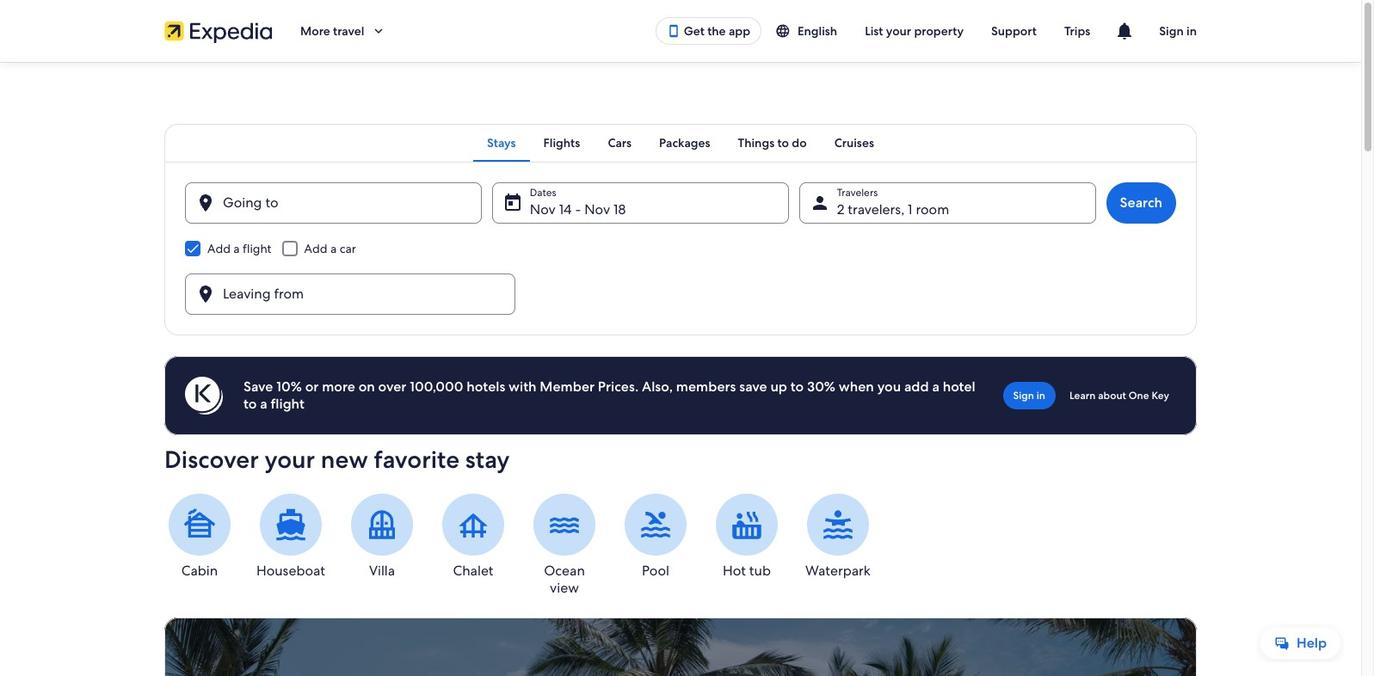 Task type: describe. For each thing, give the bounding box(es) containing it.
stay
[[465, 444, 510, 475]]

about
[[1098, 389, 1127, 403]]

over
[[378, 378, 407, 396]]

in inside discover your new favorite stay main content
[[1037, 389, 1046, 403]]

room
[[916, 201, 950, 219]]

things to do
[[738, 135, 807, 151]]

cruises
[[835, 135, 874, 151]]

trailing image
[[371, 23, 387, 39]]

save
[[244, 378, 273, 396]]

list
[[865, 23, 884, 39]]

cruises link
[[821, 124, 888, 162]]

new
[[321, 444, 368, 475]]

more
[[300, 23, 330, 39]]

favorite
[[374, 444, 460, 475]]

houseboat
[[256, 562, 325, 580]]

small image
[[775, 23, 791, 39]]

packages link
[[646, 124, 724, 162]]

support link
[[978, 15, 1051, 46]]

2 travelers, 1 room button
[[799, 182, 1096, 224]]

support
[[992, 23, 1037, 39]]

pool
[[642, 562, 670, 580]]

members
[[676, 378, 736, 396]]

the
[[708, 23, 726, 39]]

0 horizontal spatial to
[[244, 395, 257, 413]]

list your property link
[[851, 15, 978, 46]]

car
[[340, 241, 356, 256]]

stays link
[[473, 124, 530, 162]]

do
[[792, 135, 807, 151]]

pool button
[[621, 494, 691, 580]]

sign inside discover your new favorite stay main content
[[1013, 389, 1034, 403]]

get the app link
[[656, 17, 762, 45]]

more travel
[[300, 23, 364, 39]]

tab list inside discover your new favorite stay main content
[[164, 124, 1197, 162]]

things to do link
[[724, 124, 821, 162]]

cabin
[[181, 562, 218, 580]]

hot tub button
[[712, 494, 782, 580]]

2 nov from the left
[[585, 201, 610, 219]]

view
[[550, 579, 579, 597]]

18
[[614, 201, 626, 219]]

more travel button
[[287, 10, 400, 52]]

member
[[540, 378, 595, 396]]

more
[[322, 378, 355, 396]]

14
[[559, 201, 572, 219]]

hot
[[723, 562, 746, 580]]

search
[[1120, 194, 1163, 212]]

discover your new favorite stay main content
[[0, 62, 1362, 677]]

flight inside the save 10% or more on over 100,000 hotels with member prices. also, members save up to 30% when you add a hotel to a flight
[[271, 395, 305, 413]]

sign in inside dropdown button
[[1160, 23, 1197, 39]]

ocean
[[544, 562, 585, 580]]

in inside dropdown button
[[1187, 23, 1197, 39]]

learn about one key link
[[1063, 382, 1177, 410]]

hotels
[[467, 378, 505, 396]]

packages
[[659, 135, 711, 151]]

or
[[305, 378, 319, 396]]

things
[[738, 135, 775, 151]]

add for add a car
[[304, 241, 328, 256]]

leading image
[[667, 24, 681, 38]]

waterpark
[[806, 562, 871, 580]]

nov 14 - nov 18 button
[[492, 182, 789, 224]]

trips link
[[1051, 15, 1104, 46]]

0 vertical spatial flight
[[243, 241, 272, 256]]

cabin button
[[164, 494, 235, 580]]

save 10% or more on over 100,000 hotels with member prices. also, members save up to 30% when you add a hotel to a flight
[[244, 378, 976, 413]]

when
[[839, 378, 874, 396]]

learn
[[1070, 389, 1096, 403]]

sign inside dropdown button
[[1160, 23, 1184, 39]]

sign in link
[[1003, 382, 1056, 410]]

property
[[914, 23, 964, 39]]



Task type: vqa. For each thing, say whether or not it's contained in the screenshot.
2 at the right top of page
yes



Task type: locate. For each thing, give the bounding box(es) containing it.
add
[[904, 378, 929, 396]]

to
[[778, 135, 789, 151], [791, 378, 804, 396], [244, 395, 257, 413]]

sign in inside discover your new favorite stay main content
[[1013, 389, 1046, 403]]

sign in
[[1160, 23, 1197, 39], [1013, 389, 1046, 403]]

1 vertical spatial in
[[1037, 389, 1046, 403]]

ocean view button
[[529, 494, 600, 597]]

with
[[509, 378, 537, 396]]

app
[[729, 23, 751, 39]]

1 horizontal spatial to
[[778, 135, 789, 151]]

flight left add a car
[[243, 241, 272, 256]]

cars
[[608, 135, 632, 151]]

get the app
[[684, 23, 751, 39]]

1 horizontal spatial nov
[[585, 201, 610, 219]]

discover
[[164, 444, 259, 475]]

1 vertical spatial sign
[[1013, 389, 1034, 403]]

add a car
[[304, 241, 356, 256]]

you
[[878, 378, 901, 396]]

sign in right communication center icon
[[1160, 23, 1197, 39]]

a
[[234, 241, 240, 256], [330, 241, 337, 256], [932, 378, 940, 396], [260, 395, 267, 413]]

0 horizontal spatial add
[[207, 241, 231, 256]]

on
[[359, 378, 375, 396]]

1 add from the left
[[207, 241, 231, 256]]

your
[[886, 23, 912, 39], [265, 444, 315, 475]]

sign
[[1160, 23, 1184, 39], [1013, 389, 1034, 403]]

waterpark button
[[803, 494, 874, 580]]

1 horizontal spatial sign in
[[1160, 23, 1197, 39]]

learn about one key
[[1070, 389, 1170, 403]]

nov left 14
[[530, 201, 556, 219]]

key
[[1152, 389, 1170, 403]]

travelers,
[[848, 201, 905, 219]]

2 horizontal spatial to
[[791, 378, 804, 396]]

1 vertical spatial sign in
[[1013, 389, 1046, 403]]

english
[[798, 23, 838, 39]]

1 vertical spatial your
[[265, 444, 315, 475]]

up
[[771, 378, 788, 396]]

also,
[[642, 378, 673, 396]]

0 horizontal spatial sign
[[1013, 389, 1034, 403]]

list your property
[[865, 23, 964, 39]]

0 vertical spatial in
[[1187, 23, 1197, 39]]

cars link
[[594, 124, 646, 162]]

discover your new favorite stay
[[164, 444, 510, 475]]

search button
[[1106, 182, 1177, 224]]

nov 14 - nov 18
[[530, 201, 626, 219]]

1
[[908, 201, 913, 219]]

sign in button
[[1146, 10, 1211, 52]]

expedia logo image
[[164, 19, 273, 43]]

nov
[[530, 201, 556, 219], [585, 201, 610, 219]]

2 travelers, 1 room
[[837, 201, 950, 219]]

1 horizontal spatial add
[[304, 241, 328, 256]]

chalet
[[453, 562, 494, 580]]

ocean view
[[544, 562, 585, 597]]

villa
[[369, 562, 395, 580]]

add a flight
[[207, 241, 272, 256]]

to right up
[[791, 378, 804, 396]]

flights
[[544, 135, 580, 151]]

sign left learn
[[1013, 389, 1034, 403]]

1 horizontal spatial your
[[886, 23, 912, 39]]

1 vertical spatial flight
[[271, 395, 305, 413]]

flight
[[243, 241, 272, 256], [271, 395, 305, 413]]

english button
[[762, 15, 851, 46]]

villa button
[[347, 494, 417, 580]]

in right communication center icon
[[1187, 23, 1197, 39]]

houseboat button
[[256, 494, 326, 580]]

0 horizontal spatial nov
[[530, 201, 556, 219]]

0 horizontal spatial sign in
[[1013, 389, 1046, 403]]

100,000
[[410, 378, 464, 396]]

-
[[575, 201, 581, 219]]

0 horizontal spatial in
[[1037, 389, 1046, 403]]

travel sale activities deals image
[[164, 618, 1197, 677]]

in left learn
[[1037, 389, 1046, 403]]

30%
[[807, 378, 836, 396]]

2
[[837, 201, 845, 219]]

0 vertical spatial sign
[[1160, 23, 1184, 39]]

stays
[[487, 135, 516, 151]]

one
[[1129, 389, 1149, 403]]

your for list
[[886, 23, 912, 39]]

to left "do"
[[778, 135, 789, 151]]

tab list
[[164, 124, 1197, 162]]

communication center icon image
[[1115, 21, 1135, 41]]

tub
[[750, 562, 771, 580]]

nov right -
[[585, 201, 610, 219]]

tab list containing stays
[[164, 124, 1197, 162]]

your inside main content
[[265, 444, 315, 475]]

sign in left learn
[[1013, 389, 1046, 403]]

prices.
[[598, 378, 639, 396]]

hot tub
[[723, 562, 771, 580]]

travel
[[333, 23, 364, 39]]

flight left or
[[271, 395, 305, 413]]

your for discover
[[265, 444, 315, 475]]

chalet button
[[438, 494, 509, 580]]

0 vertical spatial sign in
[[1160, 23, 1197, 39]]

2 add from the left
[[304, 241, 328, 256]]

1 horizontal spatial sign
[[1160, 23, 1184, 39]]

save
[[739, 378, 767, 396]]

0 vertical spatial your
[[886, 23, 912, 39]]

hotel
[[943, 378, 976, 396]]

flights link
[[530, 124, 594, 162]]

1 nov from the left
[[530, 201, 556, 219]]

trips
[[1065, 23, 1091, 39]]

your right the list
[[886, 23, 912, 39]]

add for add a flight
[[207, 241, 231, 256]]

your left new
[[265, 444, 315, 475]]

1 horizontal spatial in
[[1187, 23, 1197, 39]]

0 horizontal spatial your
[[265, 444, 315, 475]]

sign right communication center icon
[[1160, 23, 1184, 39]]

in
[[1187, 23, 1197, 39], [1037, 389, 1046, 403]]

get
[[684, 23, 705, 39]]

to left 10% on the left bottom of page
[[244, 395, 257, 413]]

10%
[[276, 378, 302, 396]]



